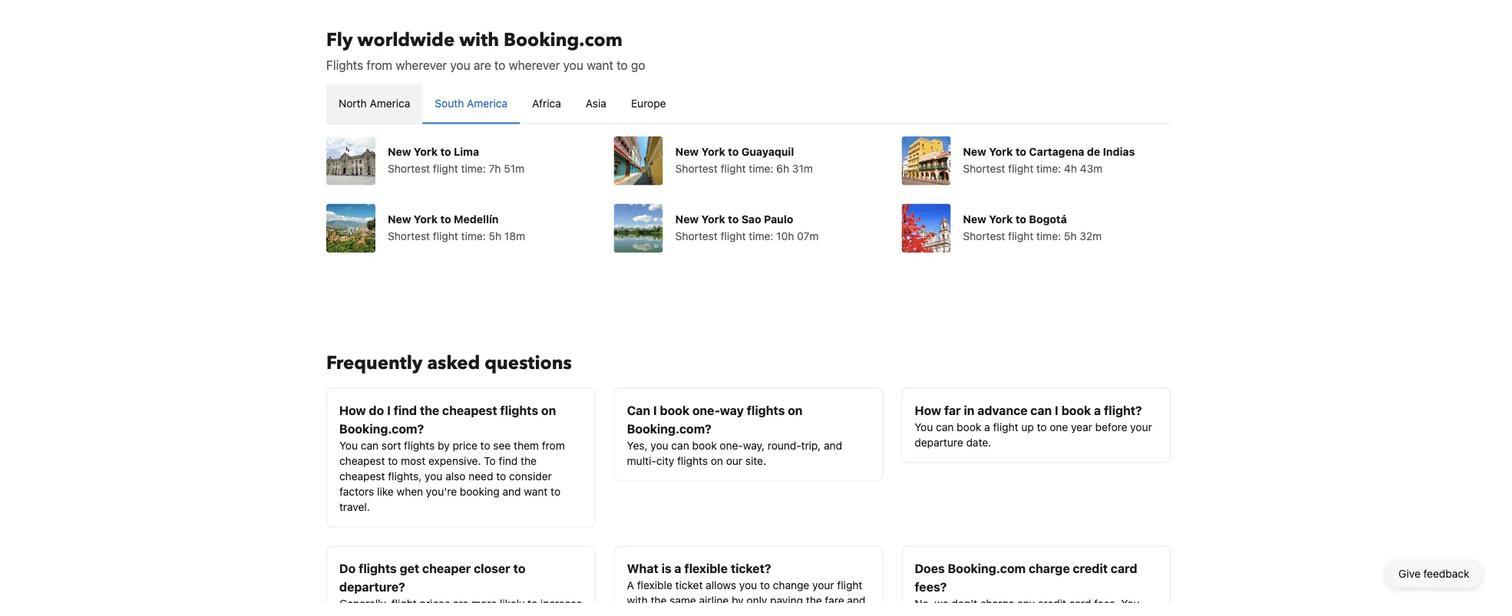 Task type: vqa. For each thing, say whether or not it's contained in the screenshot.


Task type: describe. For each thing, give the bounding box(es) containing it.
book right can
[[660, 403, 690, 418]]

to inside how far in advance can i book a flight? you can book a flight up to one year before your departure date.
[[1037, 421, 1047, 433]]

cheaper
[[422, 561, 471, 576]]

7h
[[489, 162, 501, 175]]

from inside how do i find the cheapest flights on booking.com? you can sort flights by price to see them from cheapest to most expensive. to find the cheapest flights, you also need to consider factors like when you're booking and want to travel.
[[542, 439, 565, 452]]

paying
[[770, 594, 803, 604]]

fly
[[326, 28, 353, 53]]

credit
[[1073, 561, 1108, 576]]

price
[[453, 439, 478, 452]]

card
[[1111, 561, 1138, 576]]

africa
[[532, 97, 561, 109]]

to inside new york to medellín shortest flight time: 5h 18m
[[440, 213, 451, 225]]

flight inside what is a flexible ticket? a flexible ticket allows you to change your flight with the same airline by only paying the fare an
[[837, 579, 863, 592]]

with inside fly worldwide with booking.com flights from wherever you are to wherever you want to go
[[459, 28, 499, 53]]

asked
[[427, 351, 480, 376]]

to down sort
[[388, 455, 398, 467]]

before
[[1095, 421, 1128, 433]]

can for on
[[361, 439, 379, 452]]

york for guayaquil
[[702, 145, 725, 158]]

a
[[627, 579, 634, 592]]

multi-
[[627, 455, 656, 467]]

round-
[[768, 439, 801, 452]]

new york to lima shortest flight time: 7h 51m
[[388, 145, 525, 175]]

give feedback button
[[1387, 561, 1482, 588]]

yes,
[[627, 439, 648, 452]]

flights up the them
[[500, 403, 538, 418]]

you're
[[426, 485, 457, 498]]

2 horizontal spatial a
[[1094, 403, 1101, 418]]

18m
[[504, 230, 525, 242]]

4h
[[1064, 162, 1077, 175]]

year
[[1071, 421, 1093, 433]]

flight inside 'new york to cartagena de indias shortest flight time: 4h 43m'
[[1008, 162, 1034, 175]]

i inside can i book one-way flights on booking.com? yes, you can book one-way, round-trip, and multi-city flights on our site.
[[653, 403, 657, 418]]

south
[[435, 97, 464, 109]]

to right need
[[496, 470, 506, 483]]

sort
[[382, 439, 401, 452]]

de
[[1087, 145, 1101, 158]]

also
[[446, 470, 466, 483]]

north america
[[339, 97, 410, 109]]

booking.com? inside how do i find the cheapest flights on booking.com? you can sort flights by price to see them from cheapest to most expensive. to find the cheapest flights, you also need to consider factors like when you're booking and want to travel.
[[339, 422, 424, 436]]

booking.com inside fly worldwide with booking.com flights from wherever you are to wherever you want to go
[[504, 28, 623, 53]]

flight inside new york to bogotá shortest flight time: 5h 32m
[[1008, 230, 1034, 242]]

new york to guayaquil shortest flight time: 6h 31m
[[676, 145, 813, 175]]

africa button
[[520, 83, 573, 123]]

north america button
[[326, 83, 423, 123]]

1 vertical spatial cheapest
[[339, 455, 385, 467]]

new for new york to bogotá shortest flight time: 5h 32m
[[963, 213, 987, 225]]

0 horizontal spatial find
[[394, 403, 417, 418]]

you for how far in advance can i book a flight?
[[915, 421, 933, 433]]

43m
[[1080, 162, 1103, 175]]

cartagena
[[1029, 145, 1085, 158]]

new for new york to guayaquil shortest flight time: 6h 31m
[[676, 145, 699, 158]]

does booking.com charge credit card fees?
[[915, 561, 1138, 594]]

flights,
[[388, 470, 422, 483]]

europe button
[[619, 83, 678, 123]]

fare
[[825, 594, 844, 604]]

new for new york to lima shortest flight time: 7h 51m
[[388, 145, 411, 158]]

in
[[964, 403, 975, 418]]

new york to lima image
[[326, 136, 376, 185]]

32m
[[1080, 230, 1102, 242]]

questions
[[485, 351, 572, 376]]

you up asia button
[[563, 58, 584, 72]]

new york to medellín image
[[326, 204, 376, 253]]

1 vertical spatial a
[[985, 421, 990, 433]]

book up "year" in the right of the page
[[1062, 403, 1091, 418]]

departure?
[[339, 580, 405, 594]]

new york to sao paulo shortest flight time: 10h 07m
[[676, 213, 819, 242]]

north
[[339, 97, 367, 109]]

york for lima
[[414, 145, 438, 158]]

book left "way,"
[[692, 439, 717, 452]]

shortest inside 'new york to cartagena de indias shortest flight time: 4h 43m'
[[963, 162, 1005, 175]]

booking.com? inside can i book one-way flights on booking.com? yes, you can book one-way, round-trip, and multi-city flights on our site.
[[627, 422, 712, 436]]

ticket
[[675, 579, 703, 592]]

lima
[[454, 145, 479, 158]]

and inside can i book one-way flights on booking.com? yes, you can book one-way, round-trip, and multi-city flights on our site.
[[824, 439, 842, 452]]

to inside new york to bogotá shortest flight time: 5h 32m
[[1016, 213, 1027, 225]]

site.
[[746, 455, 766, 467]]

way,
[[743, 439, 765, 452]]

1 wherever from the left
[[396, 58, 447, 72]]

and inside how do i find the cheapest flights on booking.com? you can sort flights by price to see them from cheapest to most expensive. to find the cheapest flights, you also need to consider factors like when you're booking and want to travel.
[[503, 485, 521, 498]]

fees?
[[915, 580, 947, 594]]

1 horizontal spatial find
[[499, 455, 518, 467]]

give feedback
[[1399, 568, 1470, 581]]

only
[[747, 594, 767, 604]]

new for new york to medellín shortest flight time: 5h 18m
[[388, 213, 411, 225]]

to
[[484, 455, 496, 467]]

up
[[1022, 421, 1034, 433]]

2 vertical spatial cheapest
[[339, 470, 385, 483]]

departure
[[915, 436, 963, 449]]

to inside what is a flexible ticket? a flexible ticket allows you to change your flight with the same airline by only paying the fare an
[[760, 579, 770, 592]]

to down consider
[[551, 485, 561, 498]]

medellín
[[454, 213, 499, 225]]

1 horizontal spatial flexible
[[684, 561, 728, 576]]

to inside new york to guayaquil shortest flight time: 6h 31m
[[728, 145, 739, 158]]

how far in advance can i book a flight? you can book a flight up to one year before your departure date.
[[915, 403, 1152, 449]]

2 wherever from the left
[[509, 58, 560, 72]]

how do i find the cheapest flights on booking.com? you can sort flights by price to see them from cheapest to most expensive. to find the cheapest flights, you also need to consider factors like when you're booking and want to travel.
[[339, 403, 565, 513]]

to inside 'new york to cartagena de indias shortest flight time: 4h 43m'
[[1016, 145, 1027, 158]]

york for bogotá
[[989, 213, 1013, 225]]

with inside what is a flexible ticket? a flexible ticket allows you to change your flight with the same airline by only paying the fare an
[[627, 594, 648, 604]]

6h
[[777, 162, 789, 175]]

new york to cartagena de indias shortest flight time: 4h 43m
[[963, 145, 1135, 175]]

to inside do flights get cheaper closer to departure?
[[514, 561, 526, 576]]

change
[[773, 579, 810, 592]]

2 horizontal spatial on
[[788, 403, 803, 418]]

flight?
[[1104, 403, 1142, 418]]

want inside how do i find the cheapest flights on booking.com? you can sort flights by price to see them from cheapest to most expensive. to find the cheapest flights, you also need to consider factors like when you're booking and want to travel.
[[524, 485, 548, 498]]

flight inside how far in advance can i book a flight? you can book a flight up to one year before your departure date.
[[993, 421, 1019, 433]]

booking.com inside does booking.com charge credit card fees?
[[948, 561, 1026, 576]]

travel.
[[339, 501, 370, 513]]

need
[[469, 470, 493, 483]]

our
[[726, 455, 743, 467]]

like
[[377, 485, 394, 498]]

to right the are in the left top of the page
[[494, 58, 506, 72]]

advance
[[978, 403, 1028, 418]]

from inside fly worldwide with booking.com flights from wherever you are to wherever you want to go
[[367, 58, 392, 72]]

frequently
[[326, 351, 423, 376]]

shortest for new york to lima shortest flight time: 7h 51m
[[388, 162, 430, 175]]

how for how do i find the cheapest flights on booking.com?
[[339, 403, 366, 418]]

charge
[[1029, 561, 1070, 576]]

the left fare
[[806, 594, 822, 604]]

ticket?
[[731, 561, 771, 576]]

can
[[627, 403, 650, 418]]

flights up 'most' at the bottom left
[[404, 439, 435, 452]]

new york to guayaquil image
[[614, 136, 663, 185]]

10h
[[777, 230, 794, 242]]

most
[[401, 455, 426, 467]]



Task type: locate. For each thing, give the bounding box(es) containing it.
how inside how do i find the cheapest flights on booking.com? you can sort flights by price to see them from cheapest to most expensive. to find the cheapest flights, you also need to consider factors like when you're booking and want to travel.
[[339, 403, 366, 418]]

them
[[514, 439, 539, 452]]

you up you're at the bottom of page
[[425, 470, 443, 483]]

shortest right "new york to medellín" image
[[388, 230, 430, 242]]

2 horizontal spatial i
[[1055, 403, 1059, 418]]

how left the far
[[915, 403, 941, 418]]

flights
[[326, 58, 363, 72]]

your inside how far in advance can i book a flight? you can book a flight up to one year before your departure date.
[[1131, 421, 1152, 433]]

flight inside new york to guayaquil shortest flight time: 6h 31m
[[721, 162, 746, 175]]

shortest for new york to medellín shortest flight time: 5h 18m
[[388, 230, 430, 242]]

new york to bogotá image
[[902, 204, 951, 253]]

shortest inside new york to guayaquil shortest flight time: 6h 31m
[[676, 162, 718, 175]]

1 vertical spatial by
[[732, 594, 744, 604]]

time: down sao
[[749, 230, 774, 242]]

how
[[339, 403, 366, 418], [915, 403, 941, 418]]

0 horizontal spatial from
[[367, 58, 392, 72]]

how left do
[[339, 403, 366, 418]]

new right 'new york to sao paulo' image
[[676, 213, 699, 225]]

york inside new york to guayaquil shortest flight time: 6h 31m
[[702, 145, 725, 158]]

guayaquil
[[742, 145, 794, 158]]

find right do
[[394, 403, 417, 418]]

to left sao
[[728, 213, 739, 225]]

sao
[[742, 213, 761, 225]]

0 vertical spatial flexible
[[684, 561, 728, 576]]

south america
[[435, 97, 508, 109]]

tab list containing north america
[[326, 83, 1171, 125]]

0 vertical spatial you
[[915, 421, 933, 433]]

0 horizontal spatial want
[[524, 485, 548, 498]]

the down frequently asked questions
[[420, 403, 439, 418]]

flexible down is
[[637, 579, 673, 592]]

0 horizontal spatial your
[[813, 579, 834, 592]]

york for medellín
[[414, 213, 438, 225]]

1 vertical spatial find
[[499, 455, 518, 467]]

to inside new york to lima shortest flight time: 7h 51m
[[440, 145, 451, 158]]

tab list
[[326, 83, 1171, 125]]

07m
[[797, 230, 819, 242]]

i up one
[[1055, 403, 1059, 418]]

new inside new york to medellín shortest flight time: 5h 18m
[[388, 213, 411, 225]]

2 i from the left
[[653, 403, 657, 418]]

1 horizontal spatial how
[[915, 403, 941, 418]]

flight down medellín
[[433, 230, 458, 242]]

bogotá
[[1029, 213, 1067, 225]]

flight inside new york to sao paulo shortest flight time: 10h 07m
[[721, 230, 746, 242]]

1 horizontal spatial want
[[587, 58, 614, 72]]

frequently asked questions
[[326, 351, 572, 376]]

south america button
[[423, 83, 520, 123]]

3 i from the left
[[1055, 403, 1059, 418]]

one
[[1050, 421, 1068, 433]]

shortest inside new york to medellín shortest flight time: 5h 18m
[[388, 230, 430, 242]]

i inside how do i find the cheapest flights on booking.com? you can sort flights by price to see them from cheapest to most expensive. to find the cheapest flights, you also need to consider factors like when you're booking and want to travel.
[[387, 403, 391, 418]]

are
[[474, 58, 491, 72]]

by inside what is a flexible ticket? a flexible ticket allows you to change your flight with the same airline by only paying the fare an
[[732, 594, 744, 604]]

america for north america
[[370, 97, 410, 109]]

new right new york to cartagena de indias image
[[963, 145, 987, 158]]

a up before
[[1094, 403, 1101, 418]]

1 vertical spatial booking.com
[[948, 561, 1026, 576]]

5h left the 32m
[[1064, 230, 1077, 242]]

a inside what is a flexible ticket? a flexible ticket allows you to change your flight with the same airline by only paying the fare an
[[675, 561, 682, 576]]

i inside how far in advance can i book a flight? you can book a flight up to one year before your departure date.
[[1055, 403, 1059, 418]]

i right can
[[653, 403, 657, 418]]

you up the only
[[739, 579, 757, 592]]

time: inside new york to medellín shortest flight time: 5h 18m
[[461, 230, 486, 242]]

1 horizontal spatial america
[[467, 97, 508, 109]]

1 america from the left
[[370, 97, 410, 109]]

you inside how do i find the cheapest flights on booking.com? you can sort flights by price to see them from cheapest to most expensive. to find the cheapest flights, you also need to consider factors like when you're booking and want to travel.
[[425, 470, 443, 483]]

new right new york to bogotá image
[[963, 213, 987, 225]]

time: for new york to guayaquil shortest flight time: 6h 31m
[[749, 162, 774, 175]]

1 horizontal spatial by
[[732, 594, 744, 604]]

new york to cartagena de indias image
[[902, 136, 951, 185]]

shortest for new york to bogotá shortest flight time: 5h 32m
[[963, 230, 1005, 242]]

booking.com right does
[[948, 561, 1026, 576]]

1 vertical spatial flexible
[[637, 579, 673, 592]]

consider
[[509, 470, 552, 483]]

get
[[400, 561, 419, 576]]

flight down guayaquil
[[721, 162, 746, 175]]

york for sao
[[702, 213, 725, 225]]

york inside new york to lima shortest flight time: 7h 51m
[[414, 145, 438, 158]]

to left lima
[[440, 145, 451, 158]]

0 horizontal spatial by
[[438, 439, 450, 452]]

york left sao
[[702, 213, 725, 225]]

1 horizontal spatial and
[[824, 439, 842, 452]]

york left cartagena on the top of the page
[[989, 145, 1013, 158]]

shortest right new york to guayaquil image
[[676, 162, 718, 175]]

can for booking.com?
[[671, 439, 689, 452]]

flights inside do flights get cheaper closer to departure?
[[359, 561, 397, 576]]

can i book one-way flights on booking.com? yes, you can book one-way, round-trip, and multi-city flights on our site.
[[627, 403, 842, 467]]

york left lima
[[414, 145, 438, 158]]

shortest right new york to bogotá image
[[963, 230, 1005, 242]]

0 vertical spatial with
[[459, 28, 499, 53]]

0 horizontal spatial i
[[387, 403, 391, 418]]

from right flights
[[367, 58, 392, 72]]

see
[[493, 439, 511, 452]]

way
[[720, 403, 744, 418]]

to left medellín
[[440, 213, 451, 225]]

0 horizontal spatial on
[[541, 403, 556, 418]]

2 how from the left
[[915, 403, 941, 418]]

on left our
[[711, 455, 723, 467]]

and down consider
[[503, 485, 521, 498]]

flight inside new york to medellín shortest flight time: 5h 18m
[[433, 230, 458, 242]]

from right the them
[[542, 439, 565, 452]]

feedback
[[1424, 568, 1470, 581]]

you left the are in the left top of the page
[[450, 58, 470, 72]]

you up departure
[[915, 421, 933, 433]]

0 vertical spatial and
[[824, 439, 842, 452]]

shortest right 'new york to sao paulo' image
[[676, 230, 718, 242]]

what
[[627, 561, 659, 576]]

york left 'bogotá'
[[989, 213, 1013, 225]]

to inside new york to sao paulo shortest flight time: 10h 07m
[[728, 213, 739, 225]]

can inside can i book one-way flights on booking.com? yes, you can book one-way, round-trip, and multi-city flights on our site.
[[671, 439, 689, 452]]

1 vertical spatial with
[[627, 594, 648, 604]]

0 horizontal spatial you
[[339, 439, 358, 452]]

time: inside new york to sao paulo shortest flight time: 10h 07m
[[749, 230, 774, 242]]

1 booking.com? from the left
[[339, 422, 424, 436]]

america right south
[[467, 97, 508, 109]]

0 vertical spatial booking.com
[[504, 28, 623, 53]]

new york to sao paulo image
[[614, 204, 663, 253]]

new right the new york to lima image
[[388, 145, 411, 158]]

1 horizontal spatial a
[[985, 421, 990, 433]]

flight down 'bogotá'
[[1008, 230, 1034, 242]]

1 horizontal spatial on
[[711, 455, 723, 467]]

expensive.
[[428, 455, 481, 467]]

new inside new york to bogotá shortest flight time: 5h 32m
[[963, 213, 987, 225]]

2 5h from the left
[[1064, 230, 1077, 242]]

asia button
[[573, 83, 619, 123]]

york inside new york to sao paulo shortest flight time: 10h 07m
[[702, 213, 725, 225]]

shortest right the new york to lima image
[[388, 162, 430, 175]]

31m
[[792, 162, 813, 175]]

0 vertical spatial a
[[1094, 403, 1101, 418]]

you inside how far in advance can i book a flight? you can book a flight up to one year before your departure date.
[[915, 421, 933, 433]]

1 vertical spatial your
[[813, 579, 834, 592]]

worldwide
[[358, 28, 455, 53]]

and right trip,
[[824, 439, 842, 452]]

0 horizontal spatial wherever
[[396, 58, 447, 72]]

shortest inside new york to lima shortest flight time: 7h 51m
[[388, 162, 430, 175]]

5h inside new york to medellín shortest flight time: 5h 18m
[[489, 230, 502, 242]]

5h inside new york to bogotá shortest flight time: 5h 32m
[[1064, 230, 1077, 242]]

to up "to"
[[480, 439, 490, 452]]

shortest inside new york to bogotá shortest flight time: 5h 32m
[[963, 230, 1005, 242]]

time: inside 'new york to cartagena de indias shortest flight time: 4h 43m'
[[1037, 162, 1061, 175]]

when
[[397, 485, 423, 498]]

flexible up allows
[[684, 561, 728, 576]]

your inside what is a flexible ticket? a flexible ticket allows you to change your flight with the same airline by only paying the fare an
[[813, 579, 834, 592]]

to right closer
[[514, 561, 526, 576]]

want inside fly worldwide with booking.com flights from wherever you are to wherever you want to go
[[587, 58, 614, 72]]

paulo
[[764, 213, 793, 225]]

on down questions
[[541, 403, 556, 418]]

51m
[[504, 162, 525, 175]]

your up fare
[[813, 579, 834, 592]]

how inside how far in advance can i book a flight? you can book a flight up to one year before your departure date.
[[915, 403, 941, 418]]

5h
[[489, 230, 502, 242], [1064, 230, 1077, 242]]

by up the expensive.
[[438, 439, 450, 452]]

on inside how do i find the cheapest flights on booking.com? you can sort flights by price to see them from cheapest to most expensive. to find the cheapest flights, you also need to consider factors like when you're booking and want to travel.
[[541, 403, 556, 418]]

can up departure
[[936, 421, 954, 433]]

america for south america
[[467, 97, 508, 109]]

you for how do i find the cheapest flights on booking.com?
[[339, 439, 358, 452]]

1 i from the left
[[387, 403, 391, 418]]

time: inside new york to guayaquil shortest flight time: 6h 31m
[[749, 162, 774, 175]]

1 horizontal spatial i
[[653, 403, 657, 418]]

wherever down worldwide
[[396, 58, 447, 72]]

time:
[[461, 162, 486, 175], [749, 162, 774, 175], [1037, 162, 1061, 175], [461, 230, 486, 242], [749, 230, 774, 242], [1037, 230, 1061, 242]]

shortest right new york to cartagena de indias image
[[963, 162, 1005, 175]]

1 5h from the left
[[489, 230, 502, 242]]

5h for bogotá
[[1064, 230, 1077, 242]]

1 horizontal spatial with
[[627, 594, 648, 604]]

shortest inside new york to sao paulo shortest flight time: 10h 07m
[[676, 230, 718, 242]]

0 horizontal spatial flexible
[[637, 579, 673, 592]]

allows
[[706, 579, 736, 592]]

find
[[394, 403, 417, 418], [499, 455, 518, 467]]

your
[[1131, 421, 1152, 433], [813, 579, 834, 592]]

new right "new york to medellín" image
[[388, 213, 411, 225]]

york inside new york to bogotá shortest flight time: 5h 32m
[[989, 213, 1013, 225]]

booking
[[460, 485, 500, 498]]

1 horizontal spatial wherever
[[509, 58, 560, 72]]

to left cartagena on the top of the page
[[1016, 145, 1027, 158]]

your down flight?
[[1131, 421, 1152, 433]]

to left guayaquil
[[728, 145, 739, 158]]

and
[[824, 439, 842, 452], [503, 485, 521, 498]]

do flights get cheaper closer to departure?
[[339, 561, 526, 594]]

you inside what is a flexible ticket? a flexible ticket allows you to change your flight with the same airline by only paying the fare an
[[739, 579, 757, 592]]

wherever up africa
[[509, 58, 560, 72]]

to up the only
[[760, 579, 770, 592]]

1 vertical spatial one-
[[720, 439, 743, 452]]

york for cartagena
[[989, 145, 1013, 158]]

time: down guayaquil
[[749, 162, 774, 175]]

0 vertical spatial your
[[1131, 421, 1152, 433]]

1 horizontal spatial 5h
[[1064, 230, 1077, 242]]

do
[[369, 403, 384, 418]]

i right do
[[387, 403, 391, 418]]

1 vertical spatial want
[[524, 485, 548, 498]]

flights up 'departure?'
[[359, 561, 397, 576]]

does
[[915, 561, 945, 576]]

5h left '18m'
[[489, 230, 502, 242]]

0 vertical spatial find
[[394, 403, 417, 418]]

0 vertical spatial by
[[438, 439, 450, 452]]

0 horizontal spatial 5h
[[489, 230, 502, 242]]

book
[[660, 403, 690, 418], [1062, 403, 1091, 418], [957, 421, 982, 433], [692, 439, 717, 452]]

new inside 'new york to cartagena de indias shortest flight time: 4h 43m'
[[963, 145, 987, 158]]

1 horizontal spatial your
[[1131, 421, 1152, 433]]

flight down lima
[[433, 162, 458, 175]]

2 america from the left
[[467, 97, 508, 109]]

time: inside new york to bogotá shortest flight time: 5h 32m
[[1037, 230, 1061, 242]]

time: inside new york to lima shortest flight time: 7h 51m
[[461, 162, 486, 175]]

america right 'north'
[[370, 97, 410, 109]]

booking.com? down do
[[339, 422, 424, 436]]

to left 'bogotá'
[[1016, 213, 1027, 225]]

booking.com
[[504, 28, 623, 53], [948, 561, 1026, 576]]

0 horizontal spatial and
[[503, 485, 521, 498]]

you
[[915, 421, 933, 433], [339, 439, 358, 452]]

the left the same
[[651, 594, 667, 604]]

can left sort
[[361, 439, 379, 452]]

can up city on the left bottom of page
[[671, 439, 689, 452]]

new right new york to guayaquil image
[[676, 145, 699, 158]]

want left 'go'
[[587, 58, 614, 72]]

time: for new york to bogotá shortest flight time: 5h 32m
[[1037, 230, 1061, 242]]

flight up fare
[[837, 579, 863, 592]]

what is a flexible ticket? a flexible ticket allows you to change your flight with the same airline by only paying the fare an
[[627, 561, 866, 604]]

new for new york to sao paulo shortest flight time: 10h 07m
[[676, 213, 699, 225]]

1 horizontal spatial booking.com?
[[627, 422, 712, 436]]

time: down medellín
[[461, 230, 486, 242]]

you
[[450, 58, 470, 72], [563, 58, 584, 72], [651, 439, 669, 452], [425, 470, 443, 483], [739, 579, 757, 592]]

the up consider
[[521, 455, 537, 467]]

flights right city on the left bottom of page
[[677, 455, 708, 467]]

flights right way on the bottom
[[747, 403, 785, 418]]

new inside new york to sao paulo shortest flight time: 10h 07m
[[676, 213, 699, 225]]

1 horizontal spatial you
[[915, 421, 933, 433]]

city
[[656, 455, 674, 467]]

how for how far in advance can i book a flight?
[[915, 403, 941, 418]]

with down a
[[627, 594, 648, 604]]

with up the are in the left top of the page
[[459, 28, 499, 53]]

0 vertical spatial want
[[587, 58, 614, 72]]

1 vertical spatial from
[[542, 439, 565, 452]]

1 horizontal spatial from
[[542, 439, 565, 452]]

america
[[370, 97, 410, 109], [467, 97, 508, 109]]

new
[[388, 145, 411, 158], [676, 145, 699, 158], [963, 145, 987, 158], [388, 213, 411, 225], [676, 213, 699, 225], [963, 213, 987, 225]]

by inside how do i find the cheapest flights on booking.com? you can sort flights by price to see them from cheapest to most expensive. to find the cheapest flights, you also need to consider factors like when you're booking and want to travel.
[[438, 439, 450, 452]]

5h for medellín
[[489, 230, 502, 242]]

new inside new york to guayaquil shortest flight time: 6h 31m
[[676, 145, 699, 158]]

new inside new york to lima shortest flight time: 7h 51m
[[388, 145, 411, 158]]

give
[[1399, 568, 1421, 581]]

can
[[1031, 403, 1052, 418], [936, 421, 954, 433], [361, 439, 379, 452], [671, 439, 689, 452]]

0 horizontal spatial with
[[459, 28, 499, 53]]

a up date.
[[985, 421, 990, 433]]

shortest for new york to guayaquil shortest flight time: 6h 31m
[[676, 162, 718, 175]]

flight down advance
[[993, 421, 1019, 433]]

2 booking.com? from the left
[[627, 422, 712, 436]]

0 vertical spatial one-
[[693, 403, 720, 418]]

same
[[670, 594, 696, 604]]

new for new york to cartagena de indias shortest flight time: 4h 43m
[[963, 145, 987, 158]]

time: down 'bogotá'
[[1037, 230, 1061, 242]]

flight down cartagena on the top of the page
[[1008, 162, 1034, 175]]

you left sort
[[339, 439, 358, 452]]

you up city on the left bottom of page
[[651, 439, 669, 452]]

0 horizontal spatial how
[[339, 403, 366, 418]]

1 vertical spatial you
[[339, 439, 358, 452]]

1 horizontal spatial booking.com
[[948, 561, 1026, 576]]

time: for new york to lima shortest flight time: 7h 51m
[[461, 162, 486, 175]]

0 horizontal spatial booking.com?
[[339, 422, 424, 436]]

can inside how do i find the cheapest flights on booking.com? you can sort flights by price to see them from cheapest to most expensive. to find the cheapest flights, you also need to consider factors like when you're booking and want to travel.
[[361, 439, 379, 452]]

york inside 'new york to cartagena de indias shortest flight time: 4h 43m'
[[989, 145, 1013, 158]]

0 horizontal spatial america
[[370, 97, 410, 109]]

york
[[414, 145, 438, 158], [702, 145, 725, 158], [989, 145, 1013, 158], [414, 213, 438, 225], [702, 213, 725, 225], [989, 213, 1013, 225]]

2 vertical spatial a
[[675, 561, 682, 576]]

closer
[[474, 561, 511, 576]]

flight inside new york to lima shortest flight time: 7h 51m
[[433, 162, 458, 175]]

do
[[339, 561, 356, 576]]

want down consider
[[524, 485, 548, 498]]

york inside new york to medellín shortest flight time: 5h 18m
[[414, 213, 438, 225]]

0 horizontal spatial booking.com
[[504, 28, 623, 53]]

1 how from the left
[[339, 403, 366, 418]]

asia
[[586, 97, 607, 109]]

find down the see
[[499, 455, 518, 467]]

new york to medellín shortest flight time: 5h 18m
[[388, 213, 525, 242]]

the
[[420, 403, 439, 418], [521, 455, 537, 467], [651, 594, 667, 604], [806, 594, 822, 604]]

to
[[494, 58, 506, 72], [617, 58, 628, 72], [440, 145, 451, 158], [728, 145, 739, 158], [1016, 145, 1027, 158], [440, 213, 451, 225], [728, 213, 739, 225], [1016, 213, 1027, 225], [1037, 421, 1047, 433], [480, 439, 490, 452], [388, 455, 398, 467], [496, 470, 506, 483], [551, 485, 561, 498], [514, 561, 526, 576], [760, 579, 770, 592]]

1 vertical spatial and
[[503, 485, 521, 498]]

want
[[587, 58, 614, 72], [524, 485, 548, 498]]

booking.com up africa
[[504, 28, 623, 53]]

airline
[[699, 594, 729, 604]]

shortest
[[388, 162, 430, 175], [676, 162, 718, 175], [963, 162, 1005, 175], [388, 230, 430, 242], [676, 230, 718, 242], [963, 230, 1005, 242]]

by left the only
[[732, 594, 744, 604]]

indias
[[1103, 145, 1135, 158]]

york left guayaquil
[[702, 145, 725, 158]]

go
[[631, 58, 645, 72]]

time: for new york to medellín shortest flight time: 5h 18m
[[461, 230, 486, 242]]

time: down cartagena on the top of the page
[[1037, 162, 1061, 175]]

date.
[[966, 436, 992, 449]]

0 vertical spatial cheapest
[[442, 403, 497, 418]]

0 horizontal spatial a
[[675, 561, 682, 576]]

to left 'go'
[[617, 58, 628, 72]]

york left medellín
[[414, 213, 438, 225]]

you inside how do i find the cheapest flights on booking.com? you can sort flights by price to see them from cheapest to most expensive. to find the cheapest flights, you also need to consider factors like when you're booking and want to travel.
[[339, 439, 358, 452]]

book down in
[[957, 421, 982, 433]]

can for a
[[936, 421, 954, 433]]

0 vertical spatial from
[[367, 58, 392, 72]]

on
[[541, 403, 556, 418], [788, 403, 803, 418], [711, 455, 723, 467]]

can up the up
[[1031, 403, 1052, 418]]

by
[[438, 439, 450, 452], [732, 594, 744, 604]]

you inside can i book one-way flights on booking.com? yes, you can book one-way, round-trip, and multi-city flights on our site.
[[651, 439, 669, 452]]

flexible
[[684, 561, 728, 576], [637, 579, 673, 592]]



